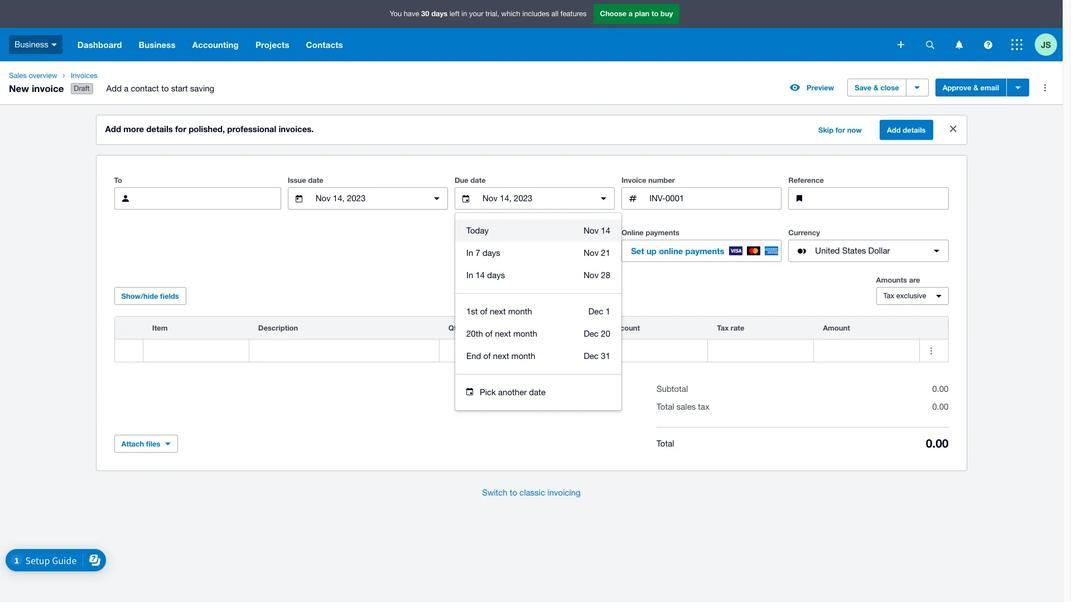 Task type: vqa. For each thing, say whether or not it's contained in the screenshot.


Task type: locate. For each thing, give the bounding box(es) containing it.
for left now
[[836, 126, 845, 135]]

contacts button
[[298, 28, 351, 61]]

2 vertical spatial month
[[511, 352, 535, 361]]

next for 20th
[[495, 329, 511, 339]]

in
[[462, 10, 467, 18]]

skip for now button
[[812, 121, 869, 139]]

next down 20th of next month
[[493, 352, 509, 361]]

1 vertical spatial a
[[124, 84, 128, 93]]

2 horizontal spatial to
[[652, 9, 659, 18]]

1 vertical spatial next
[[495, 329, 511, 339]]

of right 20th
[[485, 329, 493, 339]]

js button
[[1035, 28, 1063, 61]]

nov 28
[[584, 271, 610, 280]]

svg image
[[1011, 39, 1023, 50], [926, 40, 934, 49], [984, 40, 992, 49], [898, 41, 904, 48]]

next for end
[[493, 352, 509, 361]]

1 horizontal spatial payments
[[685, 246, 724, 256]]

tax
[[883, 292, 894, 300], [717, 324, 729, 333]]

svg image up approve
[[955, 40, 963, 49]]

online
[[659, 246, 683, 256]]

1 vertical spatial 0.00
[[932, 402, 949, 412]]

total down the total sales tax
[[657, 439, 674, 448]]

close
[[881, 83, 899, 92]]

0 vertical spatial in
[[466, 248, 473, 258]]

dec left 20 at bottom
[[584, 329, 599, 339]]

14 up 21
[[601, 226, 610, 235]]

group
[[455, 213, 621, 411]]

1 vertical spatial nov
[[584, 248, 599, 258]]

payments up online
[[646, 228, 680, 237]]

1 vertical spatial tax
[[717, 324, 729, 333]]

add right now
[[887, 126, 901, 135]]

2 nov from the top
[[584, 248, 599, 258]]

1 vertical spatial dec
[[584, 329, 599, 339]]

1 vertical spatial in
[[466, 271, 473, 280]]

0 horizontal spatial more date options image
[[426, 188, 448, 210]]

0 horizontal spatial 14
[[476, 271, 485, 280]]

0 vertical spatial tax
[[883, 292, 894, 300]]

1 total from the top
[[657, 402, 674, 412]]

now
[[847, 126, 862, 135]]

None field
[[143, 340, 249, 362]]

you
[[390, 10, 402, 18]]

details right more on the left of page
[[146, 124, 173, 134]]

to
[[114, 176, 122, 185]]

more
[[123, 124, 144, 134]]

total for total sales tax
[[657, 402, 674, 412]]

date right due
[[470, 176, 486, 185]]

nov for nov 21
[[584, 248, 599, 258]]

0 horizontal spatial business
[[15, 39, 48, 49]]

2 total from the top
[[657, 439, 674, 448]]

total for total
[[657, 439, 674, 448]]

online payments
[[622, 228, 680, 237]]

dec left 1 at the bottom
[[588, 307, 603, 316]]

0 vertical spatial nov
[[584, 226, 599, 235]]

to inside banner
[[652, 9, 659, 18]]

1 & from the left
[[874, 83, 879, 92]]

1 in from the top
[[466, 248, 473, 258]]

& inside button
[[874, 83, 879, 92]]

in down the in 7 days
[[466, 271, 473, 280]]

date
[[308, 176, 323, 185], [470, 176, 486, 185], [529, 388, 546, 397]]

all
[[551, 10, 559, 18]]

invoicing
[[547, 488, 581, 498]]

total
[[657, 402, 674, 412], [657, 439, 674, 448]]

another
[[498, 388, 527, 397]]

0 horizontal spatial &
[[874, 83, 879, 92]]

switch
[[482, 488, 507, 498]]

total down subtotal
[[657, 402, 674, 412]]

0 vertical spatial dec
[[588, 307, 603, 316]]

of right the 1st
[[480, 307, 487, 316]]

1 vertical spatial to
[[161, 84, 169, 93]]

0 horizontal spatial a
[[124, 84, 128, 93]]

days inside banner
[[431, 9, 448, 18]]

1 vertical spatial of
[[485, 329, 493, 339]]

next up 20th of next month
[[490, 307, 506, 316]]

14 for in
[[476, 271, 485, 280]]

days right 30
[[431, 9, 448, 18]]

1 list box from the top
[[455, 213, 621, 294]]

0 horizontal spatial details
[[146, 124, 173, 134]]

of right the end
[[483, 352, 491, 361]]

account
[[611, 324, 640, 333]]

classic
[[520, 488, 545, 498]]

30
[[421, 9, 429, 18]]

dashboard
[[77, 40, 122, 50]]

in left 7
[[466, 248, 473, 258]]

2 list box from the top
[[455, 294, 621, 374]]

2 vertical spatial 0.00
[[926, 437, 949, 451]]

2 vertical spatial of
[[483, 352, 491, 361]]

preview button
[[783, 79, 841, 97]]

dec
[[588, 307, 603, 316], [584, 329, 599, 339], [584, 352, 599, 361]]

a for plan
[[629, 9, 633, 18]]

month down price
[[511, 352, 535, 361]]

list box
[[455, 213, 621, 294], [455, 294, 621, 374]]

1 vertical spatial month
[[513, 329, 537, 339]]

2 in from the top
[[466, 271, 473, 280]]

0.00 for total sales tax
[[932, 402, 949, 412]]

0 vertical spatial a
[[629, 9, 633, 18]]

days right 7
[[482, 248, 500, 258]]

month up price field
[[513, 329, 537, 339]]

due
[[455, 176, 468, 185]]

& inside button
[[974, 83, 979, 92]]

&
[[874, 83, 879, 92], [974, 83, 979, 92]]

sales
[[677, 402, 696, 412]]

2 vertical spatial to
[[510, 488, 517, 498]]

to left the buy
[[652, 9, 659, 18]]

0 vertical spatial days
[[431, 9, 448, 18]]

your
[[469, 10, 483, 18]]

issue
[[288, 176, 306, 185]]

business up invoices link
[[139, 40, 176, 50]]

business inside dropdown button
[[139, 40, 176, 50]]

banner
[[0, 0, 1063, 61]]

group containing today
[[455, 213, 621, 411]]

date right 'another'
[[529, 388, 546, 397]]

tax inside invoice line item list element
[[717, 324, 729, 333]]

1 vertical spatial total
[[657, 439, 674, 448]]

0 horizontal spatial svg image
[[51, 43, 57, 46]]

0 horizontal spatial date
[[308, 176, 323, 185]]

for left polished,
[[175, 124, 186, 134]]

31
[[601, 352, 610, 361]]

dashboard link
[[69, 28, 130, 61]]

more date options image
[[426, 188, 448, 210], [593, 188, 615, 210]]

0 horizontal spatial to
[[161, 84, 169, 93]]

to left "start"
[[161, 84, 169, 93]]

Due date text field
[[481, 188, 588, 209]]

nov left 28
[[584, 271, 599, 280]]

1 vertical spatial payments
[[685, 246, 724, 256]]

tax for tax exclusive
[[883, 292, 894, 300]]

start
[[171, 84, 188, 93]]

2 more date options image from the left
[[593, 188, 615, 210]]

1 more date options image from the left
[[426, 188, 448, 210]]

1 horizontal spatial date
[[470, 176, 486, 185]]

month for 1st of next month
[[508, 307, 532, 316]]

0 vertical spatial next
[[490, 307, 506, 316]]

1st
[[466, 307, 478, 316]]

14 for nov
[[601, 226, 610, 235]]

& right "save"
[[874, 83, 879, 92]]

1 horizontal spatial details
[[903, 126, 926, 135]]

0 vertical spatial month
[[508, 307, 532, 316]]

0 vertical spatial total
[[657, 402, 674, 412]]

1 horizontal spatial more date options image
[[593, 188, 615, 210]]

more invoice options image
[[1034, 76, 1056, 99]]

in 7 days
[[466, 248, 500, 258]]

add left contact
[[106, 84, 122, 93]]

tax left rate
[[717, 324, 729, 333]]

nov up nov 21
[[584, 226, 599, 235]]

you have 30 days left in your trial, which includes all features
[[390, 9, 587, 18]]

2 vertical spatial nov
[[584, 271, 599, 280]]

nov left 21
[[584, 248, 599, 258]]

14 down 7
[[476, 271, 485, 280]]

2 vertical spatial days
[[487, 271, 505, 280]]

1 horizontal spatial &
[[974, 83, 979, 92]]

1 horizontal spatial a
[[629, 9, 633, 18]]

invoices link
[[66, 70, 223, 81]]

invoice line item list element
[[114, 316, 949, 363]]

svg image up overview
[[51, 43, 57, 46]]

more line item options image
[[920, 340, 942, 362]]

save
[[855, 83, 872, 92]]

subtotal
[[657, 384, 688, 394]]

exclusive
[[896, 292, 926, 300]]

switch to classic invoicing button
[[473, 482, 590, 504]]

overview
[[29, 71, 57, 80]]

Inventory item text field
[[143, 340, 249, 362]]

1 vertical spatial 14
[[476, 271, 485, 280]]

payments right online
[[685, 246, 724, 256]]

item
[[152, 324, 168, 333]]

tax down amounts
[[883, 292, 894, 300]]

& for close
[[874, 83, 879, 92]]

Issue date text field
[[315, 188, 421, 209]]

business up sales overview
[[15, 39, 48, 49]]

business button
[[0, 28, 69, 61]]

month for 20th of next month
[[513, 329, 537, 339]]

navigation containing dashboard
[[69, 28, 890, 61]]

2 horizontal spatial date
[[529, 388, 546, 397]]

2 & from the left
[[974, 83, 979, 92]]

in
[[466, 248, 473, 258], [466, 271, 473, 280]]

Amount field
[[814, 340, 919, 362]]

1 horizontal spatial tax
[[883, 292, 894, 300]]

& left the email
[[974, 83, 979, 92]]

next up "end of next month"
[[495, 329, 511, 339]]

days for in 14 days
[[487, 271, 505, 280]]

date inside button
[[529, 388, 546, 397]]

0 vertical spatial to
[[652, 9, 659, 18]]

20
[[601, 329, 610, 339]]

1 vertical spatial days
[[482, 248, 500, 258]]

invoices.
[[279, 124, 314, 134]]

1 horizontal spatial to
[[510, 488, 517, 498]]

add left more on the left of page
[[105, 124, 121, 134]]

3 nov from the top
[[584, 271, 599, 280]]

tax for tax rate
[[717, 324, 729, 333]]

add inside button
[[887, 126, 901, 135]]

20th of next month
[[466, 329, 537, 339]]

1 horizontal spatial business
[[139, 40, 176, 50]]

tax exclusive
[[883, 292, 926, 300]]

a inside banner
[[629, 9, 633, 18]]

nov 14
[[584, 226, 610, 235]]

date right issue
[[308, 176, 323, 185]]

pick another date button
[[455, 382, 621, 404]]

Quantity field
[[439, 340, 496, 362]]

1 horizontal spatial for
[[836, 126, 845, 135]]

0 vertical spatial 14
[[601, 226, 610, 235]]

days for in 7 days
[[482, 248, 500, 258]]

0 vertical spatial of
[[480, 307, 487, 316]]

0 vertical spatial payments
[[646, 228, 680, 237]]

to right switch
[[510, 488, 517, 498]]

svg image
[[955, 40, 963, 49], [51, 43, 57, 46]]

have
[[404, 10, 419, 18]]

month
[[508, 307, 532, 316], [513, 329, 537, 339], [511, 352, 535, 361]]

navigation
[[69, 28, 890, 61]]

close image
[[942, 118, 964, 140]]

switch to classic invoicing
[[482, 488, 581, 498]]

attach files
[[121, 440, 160, 449]]

dec 20
[[584, 329, 610, 339]]

1 nov from the top
[[584, 226, 599, 235]]

dec left 31
[[584, 352, 599, 361]]

tax inside popup button
[[883, 292, 894, 300]]

dec 31
[[584, 352, 610, 361]]

0 horizontal spatial tax
[[717, 324, 729, 333]]

qty.
[[448, 324, 462, 333]]

next
[[490, 307, 506, 316], [495, 329, 511, 339], [493, 352, 509, 361]]

in 14 days
[[466, 271, 505, 280]]

2 vertical spatial dec
[[584, 352, 599, 361]]

details left close image
[[903, 126, 926, 135]]

days down the in 7 days
[[487, 271, 505, 280]]

Price field
[[496, 340, 602, 362]]

a left contact
[[124, 84, 128, 93]]

a left plan
[[629, 9, 633, 18]]

month up price
[[508, 307, 532, 316]]

2 vertical spatial next
[[493, 352, 509, 361]]

invoice
[[622, 176, 646, 185]]

1 horizontal spatial 14
[[601, 226, 610, 235]]

nov for nov 28
[[584, 271, 599, 280]]

currency
[[788, 228, 820, 237]]

of for 1st
[[480, 307, 487, 316]]

attach files button
[[114, 435, 178, 453]]

professional
[[227, 124, 276, 134]]

0 vertical spatial 0.00
[[932, 384, 949, 394]]



Task type: describe. For each thing, give the bounding box(es) containing it.
more line item options element
[[920, 317, 948, 339]]

business inside popup button
[[15, 39, 48, 49]]

includes
[[522, 10, 549, 18]]

buy
[[661, 9, 673, 18]]

sales overview
[[9, 71, 57, 80]]

in for in 14 days
[[466, 271, 473, 280]]

choose
[[600, 9, 627, 18]]

add for add more details for polished, professional invoices.
[[105, 124, 121, 134]]

Reference text field
[[815, 188, 948, 209]]

to for plan
[[652, 9, 659, 18]]

dec for dec 31
[[584, 352, 599, 361]]

approve & email button
[[935, 79, 1006, 97]]

sales overview link
[[4, 70, 62, 81]]

0 horizontal spatial for
[[175, 124, 186, 134]]

set
[[631, 246, 644, 256]]

add more details for polished, professional invoices.
[[105, 124, 314, 134]]

choose a plan to buy
[[600, 9, 673, 18]]

amounts are
[[876, 276, 920, 285]]

0 horizontal spatial payments
[[646, 228, 680, 237]]

due date
[[455, 176, 486, 185]]

21
[[601, 248, 610, 258]]

new invoice
[[9, 82, 64, 94]]

for inside button
[[836, 126, 845, 135]]

draft
[[74, 84, 90, 93]]

list box containing 1st of next month
[[455, 294, 621, 374]]

show/hide fields
[[121, 292, 179, 301]]

28
[[601, 271, 610, 280]]

left
[[450, 10, 460, 18]]

month for end of next month
[[511, 352, 535, 361]]

online
[[622, 228, 644, 237]]

nov 21
[[584, 248, 610, 258]]

approve
[[943, 83, 972, 92]]

united
[[815, 246, 840, 256]]

details inside button
[[903, 126, 926, 135]]

features
[[561, 10, 587, 18]]

svg image inside business popup button
[[51, 43, 57, 46]]

end
[[466, 352, 481, 361]]

dec for dec 20
[[584, 329, 599, 339]]

20th
[[466, 329, 483, 339]]

to inside button
[[510, 488, 517, 498]]

set up online payments
[[631, 246, 724, 256]]

dollar
[[868, 246, 890, 256]]

save & close
[[855, 83, 899, 92]]

Description text field
[[249, 340, 439, 362]]

date for issue date
[[308, 176, 323, 185]]

skip for now
[[818, 126, 862, 135]]

invoice number element
[[622, 188, 782, 210]]

business button
[[130, 28, 184, 61]]

contact element
[[114, 188, 281, 210]]

Invoice number text field
[[648, 188, 781, 209]]

united states dollar button
[[788, 240, 949, 262]]

dec for dec 1
[[588, 307, 603, 316]]

7
[[476, 248, 480, 258]]

reference
[[788, 176, 824, 185]]

accounting button
[[184, 28, 247, 61]]

add for add a contact to start saving
[[106, 84, 122, 93]]

skip
[[818, 126, 834, 135]]

preview
[[807, 83, 834, 92]]

list box containing today
[[455, 213, 621, 294]]

trial,
[[485, 10, 499, 18]]

1
[[606, 307, 610, 316]]

to for contact
[[161, 84, 169, 93]]

payments inside 'set up online payments' popup button
[[685, 246, 724, 256]]

total sales tax
[[657, 402, 710, 412]]

new
[[9, 82, 29, 94]]

accounting
[[192, 40, 239, 50]]

are
[[909, 276, 920, 285]]

add details button
[[880, 120, 933, 140]]

js
[[1041, 39, 1051, 49]]

end of next month
[[466, 352, 535, 361]]

1st of next month
[[466, 307, 532, 316]]

nov for nov 14
[[584, 226, 599, 235]]

navigation inside banner
[[69, 28, 890, 61]]

number
[[648, 176, 675, 185]]

a for contact
[[124, 84, 128, 93]]

amount
[[823, 324, 850, 333]]

amounts
[[876, 276, 907, 285]]

rate
[[731, 324, 744, 333]]

tax
[[698, 402, 710, 412]]

projects
[[255, 40, 289, 50]]

add more details for polished, professional invoices. status
[[96, 116, 967, 145]]

of for end
[[483, 352, 491, 361]]

save & close button
[[848, 79, 906, 97]]

1 horizontal spatial svg image
[[955, 40, 963, 49]]

polished,
[[189, 124, 225, 134]]

attach
[[121, 440, 144, 449]]

up
[[647, 246, 657, 256]]

invoice number
[[622, 176, 675, 185]]

tax exclusive button
[[876, 287, 949, 305]]

files
[[146, 440, 160, 449]]

today
[[466, 226, 489, 235]]

invoices
[[71, 71, 98, 80]]

dec 1
[[588, 307, 610, 316]]

banner containing js
[[0, 0, 1063, 61]]

more date options image for issue date
[[426, 188, 448, 210]]

more date options image for due date
[[593, 188, 615, 210]]

show/hide
[[121, 292, 158, 301]]

projects button
[[247, 28, 298, 61]]

in for in 7 days
[[466, 248, 473, 258]]

add for add details
[[887, 126, 901, 135]]

which
[[501, 10, 520, 18]]

plan
[[635, 9, 650, 18]]

description
[[258, 324, 298, 333]]

add details
[[887, 126, 926, 135]]

email
[[981, 83, 999, 92]]

date for due date
[[470, 176, 486, 185]]

0.00 for subtotal
[[932, 384, 949, 394]]

set up online payments button
[[622, 240, 782, 262]]

next for 1st
[[490, 307, 506, 316]]

& for email
[[974, 83, 979, 92]]

fields
[[160, 292, 179, 301]]

of for 20th
[[485, 329, 493, 339]]

sales
[[9, 71, 27, 80]]

To text field
[[141, 188, 280, 209]]



